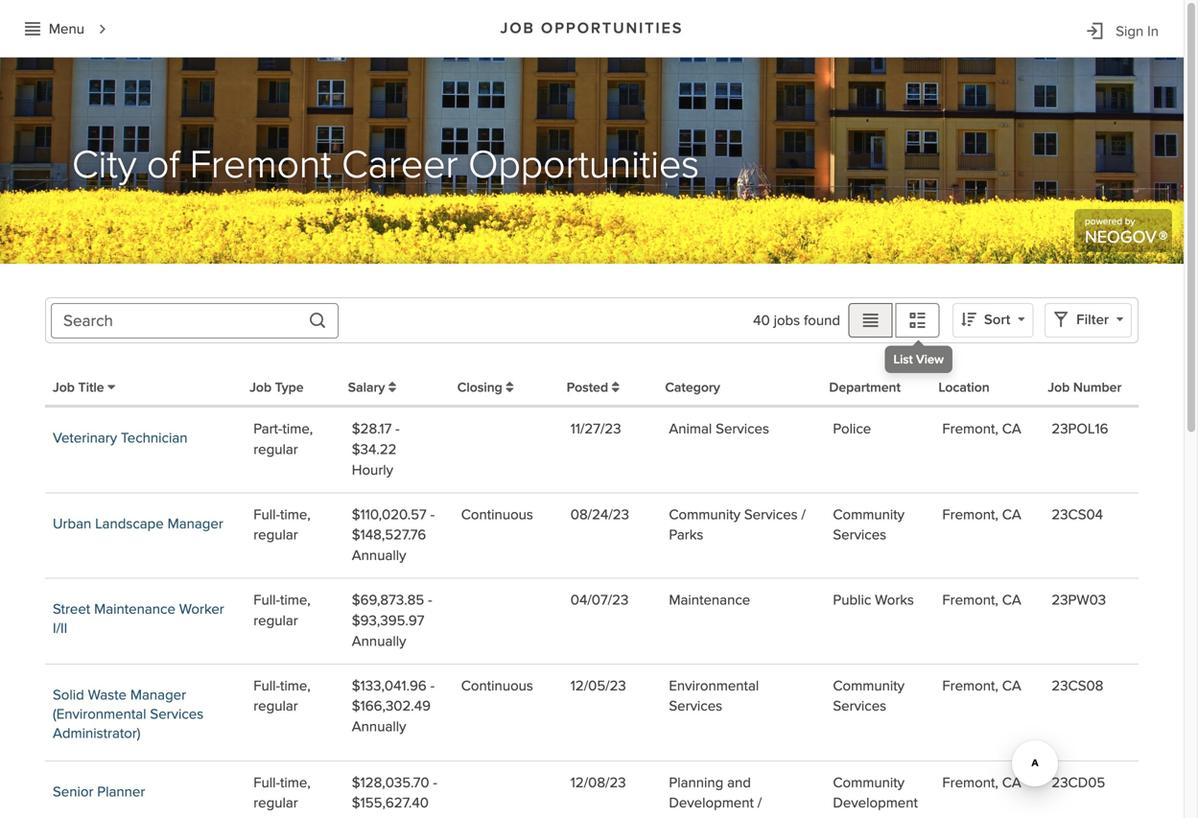 Task type: describe. For each thing, give the bounding box(es) containing it.
$28.17 - $34.22 hourly
[[352, 420, 400, 479]]

community services for environmental services
[[833, 677, 905, 715]]

neogov
[[1085, 227, 1157, 247]]

ca for 23cs08
[[1002, 677, 1021, 695]]

$155,627.40
[[352, 795, 429, 812]]

fremont
[[190, 142, 331, 189]]

- for $28.17 - $34.22 hourly
[[395, 420, 400, 438]]

list view
[[894, 354, 944, 368]]

annually for $69,873.85 - $93,395.97 annually
[[352, 633, 406, 650]]

job for job title
[[53, 379, 75, 396]]

job title
[[53, 379, 108, 396]]

opportunities inside header element
[[541, 19, 683, 38]]

department link
[[829, 379, 901, 396]]

$34.22
[[352, 441, 397, 459]]

powered by neogov ®
[[1085, 216, 1168, 250]]

senior
[[53, 783, 93, 801]]

$148,527.76
[[352, 526, 426, 544]]

hourly
[[352, 461, 393, 479]]

senior planner
[[53, 783, 145, 801]]

sign
[[1116, 23, 1144, 40]]

$128,035.70 - $155,627.40 annually
[[352, 774, 437, 818]]

public
[[833, 592, 871, 609]]

23cs08
[[1052, 677, 1104, 695]]

city
[[72, 142, 137, 189]]

job type
[[250, 379, 304, 396]]

continuous for $110,020.57 - $148,527.76 annually
[[461, 506, 533, 524]]

sign in
[[1116, 23, 1159, 40]]

salary
[[348, 379, 389, 396]]

jobs
[[774, 312, 800, 330]]

ca for 23cs04
[[1002, 506, 1021, 524]]

full-time, regular for $128,035.70
[[253, 774, 311, 812]]

veterinary technician
[[53, 429, 188, 447]]

urban landscape manager
[[53, 515, 223, 533]]

menu link
[[14, 11, 116, 46]]

street maintenance worker i/ii link
[[53, 601, 224, 638]]

job number
[[1048, 379, 1122, 396]]

technician
[[121, 429, 188, 447]]

sort image for posted
[[612, 381, 620, 394]]

chevron right image
[[94, 21, 111, 38]]

title
[[78, 379, 104, 396]]

landscape
[[95, 515, 164, 533]]

urban
[[53, 515, 91, 533]]

number
[[1073, 379, 1122, 396]]

location link
[[939, 379, 990, 396]]

ca for 23pw03
[[1002, 592, 1021, 609]]

1 horizontal spatial maintenance
[[669, 592, 750, 609]]

works
[[875, 592, 914, 609]]

veterinary
[[53, 429, 117, 447]]

caret down image for filter
[[1117, 314, 1123, 325]]

Search by keyword. When autocomplete results are available use up and down arrows to select an item. text field
[[51, 303, 339, 339]]

23cd05
[[1052, 774, 1105, 792]]

and
[[727, 774, 751, 792]]

- for $128,035.70 - $155,627.40 annually
[[433, 774, 437, 792]]

annually for $128,035.70 - $155,627.40 annually
[[352, 815, 406, 818]]

menu
[[49, 20, 84, 38]]

40 jobs found
[[753, 312, 840, 330]]

$133,041.96
[[352, 677, 427, 695]]

city of fremont career opportunities
[[72, 142, 699, 189]]

- for $69,873.85 - $93,395.97 annually
[[428, 592, 432, 609]]

regular for $155,627.40
[[253, 795, 298, 812]]

ca for 23pol16
[[1002, 420, 1021, 438]]

time, for $133,041.96 - $166,302.49 annually
[[280, 677, 311, 695]]

career
[[342, 142, 458, 189]]

sort image
[[506, 381, 514, 394]]

$69,873.85
[[352, 592, 424, 609]]

40
[[753, 312, 770, 330]]

community for planning and development / communi
[[833, 774, 905, 792]]

23cs04
[[1052, 506, 1103, 524]]

regular for $166,302.49
[[253, 698, 298, 715]]

job opportunities
[[500, 19, 683, 38]]

$133,041.96 - $166,302.49 annually
[[352, 677, 435, 736]]

sort link
[[953, 303, 1034, 338]]

®
[[1159, 227, 1168, 250]]

12/08/23
[[571, 774, 626, 792]]

$28.17
[[352, 420, 392, 438]]

sort image for salary
[[389, 381, 396, 394]]

(environmental
[[53, 705, 146, 723]]

police
[[833, 420, 871, 438]]

solid waste manager (environmental services administrator) link
[[53, 686, 204, 742]]

fremont, ca for 23cd05
[[943, 774, 1021, 792]]

full- for solid waste manager (environmental services administrator)
[[253, 677, 280, 695]]

closing
[[457, 379, 506, 396]]

- for $133,041.96 - $166,302.49 annually
[[430, 677, 435, 695]]

street maintenance worker i/ii
[[53, 601, 224, 638]]

planning and development / communi
[[669, 774, 762, 818]]

community for community services / parks
[[833, 506, 905, 524]]

urban landscape manager link
[[53, 515, 223, 533]]

part-
[[253, 420, 283, 438]]

parks
[[669, 526, 704, 544]]

community for environmental services
[[833, 677, 905, 695]]

in
[[1148, 23, 1159, 40]]

powered
[[1085, 216, 1123, 227]]

community development
[[833, 774, 918, 812]]

caret down image for sort
[[1018, 314, 1025, 325]]

job for job opportunities
[[500, 19, 535, 38]]

by
[[1125, 216, 1135, 227]]

found
[[804, 312, 840, 330]]

04/07/23
[[571, 592, 629, 609]]

list view tooltip
[[885, 342, 953, 375]]

time, for $69,873.85 - $93,395.97 annually
[[280, 592, 311, 609]]

annually for $133,041.96 - $166,302.49 annually
[[352, 718, 406, 736]]

2 development from the left
[[833, 795, 918, 812]]

category link
[[665, 379, 720, 396]]

view
[[916, 354, 944, 368]]



Task type: locate. For each thing, give the bounding box(es) containing it.
city of fremont career opportunities link
[[0, 58, 1184, 264]]

community inside the community development
[[833, 774, 905, 792]]

1 fremont, from the top
[[943, 420, 999, 438]]

ca left 23pol16 on the right bottom
[[1002, 420, 1021, 438]]

1 development from the left
[[669, 795, 754, 812]]

filter link
[[1045, 303, 1132, 338]]

1 vertical spatial /
[[758, 795, 762, 812]]

1 horizontal spatial sort image
[[612, 381, 620, 394]]

full- for senior planner
[[253, 774, 280, 792]]

4 annually from the top
[[352, 815, 406, 818]]

full-time, regular
[[253, 506, 311, 544], [253, 592, 311, 630], [253, 677, 311, 715], [253, 774, 311, 812]]

$93,395.97
[[352, 612, 425, 630]]

continuous for $133,041.96 - $166,302.49 annually
[[461, 677, 533, 695]]

caret down image right sort
[[1018, 314, 1025, 325]]

- right $133,041.96
[[430, 677, 435, 695]]

$110,020.57 - $148,527.76 annually
[[352, 506, 435, 565]]

5 fremont, ca from the top
[[943, 774, 1021, 792]]

time, down part-time, regular
[[280, 506, 311, 524]]

manager for landscape
[[167, 515, 223, 533]]

fremont, for 23cs04
[[943, 506, 999, 524]]

services inside environmental services
[[669, 698, 723, 715]]

2 sort image from the left
[[612, 381, 620, 394]]

sort image up 11/27/23 at the bottom of page
[[612, 381, 620, 394]]

full- for urban landscape manager
[[253, 506, 280, 524]]

list
[[894, 354, 913, 368]]

caret down image
[[1018, 314, 1025, 325], [1117, 314, 1123, 325]]

job for job type
[[250, 379, 272, 396]]

time,
[[283, 420, 313, 438], [280, 506, 311, 524], [280, 592, 311, 609], [280, 677, 311, 695], [280, 774, 311, 792]]

community inside community services / parks
[[669, 506, 741, 524]]

sort image
[[389, 381, 396, 394], [612, 381, 620, 394]]

23pw03
[[1052, 592, 1106, 609]]

regular
[[253, 441, 298, 459], [253, 526, 298, 544], [253, 612, 298, 630], [253, 698, 298, 715], [253, 795, 298, 812]]

- inside $128,035.70 - $155,627.40 annually
[[433, 774, 437, 792]]

annually down $155,627.40
[[352, 815, 406, 818]]

job
[[500, 19, 535, 38], [53, 379, 75, 396], [250, 379, 272, 396], [1048, 379, 1070, 396]]

sort
[[984, 311, 1011, 329]]

fremont, ca for 23pw03
[[943, 592, 1021, 609]]

1 fremont, ca from the top
[[943, 420, 1021, 438]]

5 ca from the top
[[1002, 774, 1021, 792]]

08/24/23
[[571, 506, 629, 524]]

/ inside planning and development / communi
[[758, 795, 762, 812]]

3 regular from the top
[[253, 612, 298, 630]]

community services for community services / parks
[[833, 506, 905, 544]]

4 full- from the top
[[253, 774, 280, 792]]

community services / parks
[[669, 506, 806, 544]]

worker
[[179, 601, 224, 618]]

services inside community services / parks
[[744, 506, 798, 524]]

street
[[53, 601, 90, 618]]

caret down image right filter
[[1117, 314, 1123, 325]]

2 fremont, from the top
[[943, 506, 999, 524]]

waste
[[88, 686, 127, 704]]

regular for $148,527.76
[[253, 526, 298, 544]]

animal services
[[669, 420, 769, 438]]

opportunities inside city of fremont career opportunities link
[[468, 142, 699, 189]]

manager inside "solid waste manager (environmental services administrator)"
[[130, 686, 186, 704]]

4 fremont, ca from the top
[[943, 677, 1021, 695]]

ca left '23cd05'
[[1002, 774, 1021, 792]]

4 fremont, from the top
[[943, 677, 999, 695]]

1 full-time, regular from the top
[[253, 506, 311, 544]]

planning
[[669, 774, 724, 792]]

community
[[669, 506, 741, 524], [833, 506, 905, 524], [833, 677, 905, 695], [833, 774, 905, 792]]

- inside $69,873.85 - $93,395.97 annually
[[428, 592, 432, 609]]

1 horizontal spatial development
[[833, 795, 918, 812]]

type
[[275, 379, 304, 396]]

annually inside $128,035.70 - $155,627.40 annually
[[352, 815, 406, 818]]

0 horizontal spatial development
[[669, 795, 754, 812]]

1 vertical spatial continuous
[[461, 677, 533, 695]]

development inside planning and development / communi
[[669, 795, 754, 812]]

2 ca from the top
[[1002, 506, 1021, 524]]

animal
[[669, 420, 712, 438]]

maintenance inside "street maintenance worker i/ii"
[[94, 601, 175, 618]]

fremont,
[[943, 420, 999, 438], [943, 506, 999, 524], [943, 592, 999, 609], [943, 677, 999, 695], [943, 774, 999, 792]]

4 regular from the top
[[253, 698, 298, 715]]

maintenance down the parks
[[669, 592, 750, 609]]

1 horizontal spatial caret down image
[[1117, 314, 1123, 325]]

2 regular from the top
[[253, 526, 298, 544]]

job for job number
[[1048, 379, 1070, 396]]

time, left $128,035.70
[[280, 774, 311, 792]]

0 vertical spatial community services
[[833, 506, 905, 544]]

full-time, regular for $133,041.96
[[253, 677, 311, 715]]

planner
[[97, 783, 145, 801]]

job type link
[[250, 379, 304, 396]]

annually inside $110,020.57 - $148,527.76 annually
[[352, 547, 406, 565]]

1 ca from the top
[[1002, 420, 1021, 438]]

xs image
[[25, 21, 40, 36]]

salary link
[[348, 379, 396, 396]]

ca left the 23cs08
[[1002, 677, 1021, 695]]

$69,873.85 - $93,395.97 annually
[[352, 592, 432, 650]]

0 vertical spatial manager
[[167, 515, 223, 533]]

time, down type
[[283, 420, 313, 438]]

0 horizontal spatial caret down image
[[1018, 314, 1025, 325]]

sort down image
[[108, 378, 115, 391]]

1 community services from the top
[[833, 506, 905, 544]]

1 vertical spatial manager
[[130, 686, 186, 704]]

time, for $28.17 - $34.22 hourly
[[283, 420, 313, 438]]

services
[[716, 420, 769, 438], [744, 506, 798, 524], [833, 526, 887, 544], [669, 698, 723, 715], [833, 698, 887, 715], [150, 705, 204, 723]]

1 horizontal spatial /
[[802, 506, 806, 524]]

full-time, regular for $110,020.57
[[253, 506, 311, 544]]

5 regular from the top
[[253, 795, 298, 812]]

full-time, regular for $69,873.85
[[253, 592, 311, 630]]

annually down $166,302.49
[[352, 718, 406, 736]]

fremont, ca
[[943, 420, 1021, 438], [943, 506, 1021, 524], [943, 592, 1021, 609], [943, 677, 1021, 695], [943, 774, 1021, 792]]

4 full-time, regular from the top
[[253, 774, 311, 812]]

1 vertical spatial community services
[[833, 677, 905, 715]]

3 full- from the top
[[253, 677, 280, 695]]

1 continuous from the top
[[461, 506, 533, 524]]

sort image inside posted link
[[612, 381, 620, 394]]

annually down $148,527.76
[[352, 547, 406, 565]]

annually down $93,395.97
[[352, 633, 406, 650]]

regular for $93,395.97
[[253, 612, 298, 630]]

$128,035.70
[[352, 774, 429, 792]]

administrator)
[[53, 725, 141, 742]]

1 full- from the top
[[253, 506, 280, 524]]

fremont, for 23pol16
[[943, 420, 999, 438]]

- for $110,020.57 - $148,527.76 annually
[[430, 506, 435, 524]]

fremont, for 23pw03
[[943, 592, 999, 609]]

fremont, ca for 23cs04
[[943, 506, 1021, 524]]

location
[[939, 379, 990, 396]]

time, left "$69,873.85"
[[280, 592, 311, 609]]

0 vertical spatial /
[[802, 506, 806, 524]]

1 caret down image from the left
[[1018, 314, 1025, 325]]

/ inside community services / parks
[[802, 506, 806, 524]]

fremont, for 23cs08
[[943, 677, 999, 695]]

posted
[[567, 379, 612, 396]]

1 regular from the top
[[253, 441, 298, 459]]

2 community services from the top
[[833, 677, 905, 715]]

12/05/23
[[571, 677, 626, 695]]

3 fremont, from the top
[[943, 592, 999, 609]]

/
[[802, 506, 806, 524], [758, 795, 762, 812]]

annually inside $69,873.85 - $93,395.97 annually
[[352, 633, 406, 650]]

- inside $110,020.57 - $148,527.76 annually
[[430, 506, 435, 524]]

header element
[[0, 0, 1184, 57]]

job title link
[[53, 378, 115, 396]]

3 full-time, regular from the top
[[253, 677, 311, 715]]

ca left 23pw03
[[1002, 592, 1021, 609]]

filter
[[1077, 311, 1109, 329]]

2 caret down image from the left
[[1117, 314, 1123, 325]]

time, for $110,020.57 - $148,527.76 annually
[[280, 506, 311, 524]]

solid
[[53, 686, 84, 704]]

veterinary technician link
[[53, 429, 188, 447]]

23pol16
[[1052, 420, 1109, 438]]

caret down image inside sort 'link'
[[1018, 314, 1025, 325]]

regular inside part-time, regular
[[253, 441, 298, 459]]

0 horizontal spatial /
[[758, 795, 762, 812]]

ca left the 23cs04
[[1002, 506, 1021, 524]]

- right $110,020.57
[[430, 506, 435, 524]]

part-time, regular
[[253, 420, 313, 459]]

1 sort image from the left
[[389, 381, 396, 394]]

-
[[395, 420, 400, 438], [430, 506, 435, 524], [428, 592, 432, 609], [430, 677, 435, 695], [433, 774, 437, 792]]

3 fremont, ca from the top
[[943, 592, 1021, 609]]

sort image up '$28.17'
[[389, 381, 396, 394]]

maintenance right street
[[94, 601, 175, 618]]

manager right waste
[[130, 686, 186, 704]]

2 annually from the top
[[352, 633, 406, 650]]

2 full- from the top
[[253, 592, 280, 609]]

sign in button
[[1074, 6, 1170, 51]]

1 annually from the top
[[352, 547, 406, 565]]

- inside $133,041.96 - $166,302.49 annually
[[430, 677, 435, 695]]

manager
[[167, 515, 223, 533], [130, 686, 186, 704]]

1 vertical spatial opportunities
[[468, 142, 699, 189]]

department
[[829, 379, 901, 396]]

senior planner link
[[53, 783, 145, 801]]

time, inside part-time, regular
[[283, 420, 313, 438]]

0 vertical spatial opportunities
[[541, 19, 683, 38]]

- right "$69,873.85"
[[428, 592, 432, 609]]

regular for $34.22
[[253, 441, 298, 459]]

- inside the $28.17 - $34.22 hourly
[[395, 420, 400, 438]]

services inside "solid waste manager (environmental services administrator)"
[[150, 705, 204, 723]]

sort image inside salary link
[[389, 381, 396, 394]]

5 fremont, from the top
[[943, 774, 999, 792]]

2 full-time, regular from the top
[[253, 592, 311, 630]]

3 ca from the top
[[1002, 592, 1021, 609]]

fremont, ca for 23cs08
[[943, 677, 1021, 695]]

ca
[[1002, 420, 1021, 438], [1002, 506, 1021, 524], [1002, 592, 1021, 609], [1002, 677, 1021, 695], [1002, 774, 1021, 792]]

manager for waste
[[130, 686, 186, 704]]

4 ca from the top
[[1002, 677, 1021, 695]]

job inside header element
[[500, 19, 535, 38]]

public works
[[833, 592, 914, 609]]

time, left $133,041.96
[[280, 677, 311, 695]]

solid waste manager (environmental services administrator)
[[53, 686, 204, 742]]

2 continuous from the top
[[461, 677, 533, 695]]

3 annually from the top
[[352, 718, 406, 736]]

fremont, for 23cd05
[[943, 774, 999, 792]]

continuous
[[461, 506, 533, 524], [461, 677, 533, 695]]

category
[[665, 379, 720, 396]]

manager right landscape
[[167, 515, 223, 533]]

0 horizontal spatial sort image
[[389, 381, 396, 394]]

full-
[[253, 506, 280, 524], [253, 592, 280, 609], [253, 677, 280, 695], [253, 774, 280, 792]]

full- for street maintenance worker i/ii
[[253, 592, 280, 609]]

of
[[147, 142, 180, 189]]

closing link
[[457, 379, 514, 396]]

annually inside $133,041.96 - $166,302.49 annually
[[352, 718, 406, 736]]

$166,302.49
[[352, 698, 431, 715]]

0 vertical spatial continuous
[[461, 506, 533, 524]]

job number link
[[1048, 379, 1122, 396]]

0 horizontal spatial maintenance
[[94, 601, 175, 618]]

maintenance
[[669, 592, 750, 609], [94, 601, 175, 618]]

2 fremont, ca from the top
[[943, 506, 1021, 524]]

ca for 23cd05
[[1002, 774, 1021, 792]]

opportunities
[[541, 19, 683, 38], [468, 142, 699, 189]]

annually for $110,020.57 - $148,527.76 annually
[[352, 547, 406, 565]]

time, for $128,035.70 - $155,627.40 annually
[[280, 774, 311, 792]]

development
[[669, 795, 754, 812], [833, 795, 918, 812]]

fremont, ca for 23pol16
[[943, 420, 1021, 438]]

caret down image inside filter 'link'
[[1117, 314, 1123, 325]]

- right $128,035.70
[[433, 774, 437, 792]]

- right '$28.17'
[[395, 420, 400, 438]]



Task type: vqa. For each thing, say whether or not it's contained in the screenshot.
Find Job Title, Keyword text field
no



